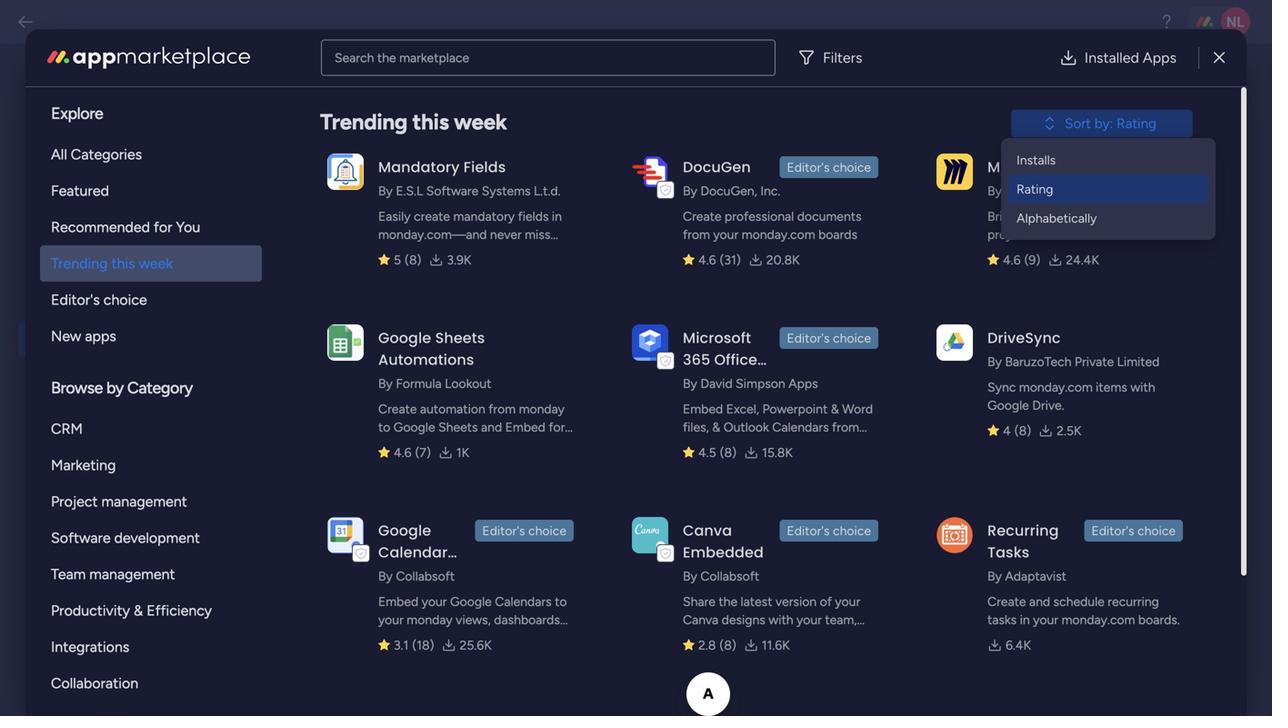 Task type: describe. For each thing, give the bounding box(es) containing it.
experience.
[[383, 385, 453, 402]]

embed for microsoft 365 office embedded
[[683, 402, 723, 417]]

featured
[[51, 182, 109, 200]]

tidy
[[68, 450, 98, 470]]

choice for microsoft 365 office embedded
[[833, 331, 871, 346]]

security button
[[18, 282, 229, 318]]

general button
[[18, 162, 229, 198]]

canva inside share the latest version of your canva designs with your team, right inside of monday.com!
[[683, 613, 719, 628]]

mandatory
[[378, 157, 460, 177]]

monday up "capabilities"
[[383, 344, 432, 361]]

browse
[[51, 378, 103, 398]]

microsoft inside embed excel, powerpoint & word files, & outlook calendars from microsoft 365, onedrive & sharepoint
[[683, 438, 738, 453]]

new
[[335, 193, 357, 208]]

monday icon image
[[320, 342, 337, 370]]

& right onedrive
[[825, 438, 833, 453]]

embed inside create automation from monday to google sheets and embed for quick access!
[[505, 420, 546, 435]]

l.t.d.
[[534, 183, 561, 199]]

word
[[842, 402, 873, 417]]

3.1
[[394, 638, 409, 654]]

sort by: rating
[[1065, 115, 1157, 132]]

vital
[[378, 245, 402, 261]]

tidy up
[[68, 450, 124, 470]]

only
[[431, 193, 454, 208]]

calendars inside embed excel, powerpoint & word files, & outlook calendars from microsoft 365, onedrive & sharepoint
[[772, 420, 829, 435]]

it's
[[456, 385, 474, 402]]

monday.com inside create and schedule recurring tasks in your monday.com boards.
[[1062, 613, 1135, 628]]

from inside create automation from monday to google sheets and embed for quick access!
[[489, 402, 516, 417]]

15.8k
[[762, 445, 793, 461]]

create inside create automation from monday to google sheets and embed for quick access!
[[378, 402, 417, 417]]

(18)
[[412, 638, 434, 654]]

are
[[412, 193, 429, 208]]

content directory
[[68, 490, 198, 510]]

app logo image left by miro
[[937, 153, 973, 190]]

3.1 (18)
[[394, 638, 434, 654]]

embed your google calendars to your monday views, dashboards and docs so you're always in sync!
[[378, 594, 572, 646]]

software inside mandatory fields by e.s.l software systems l.t.d.
[[426, 183, 479, 199]]

help image
[[1158, 13, 1176, 31]]

0 horizontal spatial for
[[154, 219, 172, 236]]

app logo image left tasks at the right of the page
[[937, 517, 973, 554]]

automations
[[378, 350, 474, 370]]

access!
[[415, 438, 459, 453]]

editor's for microsoft 365 office embedded
[[787, 331, 830, 346]]

documents
[[797, 209, 862, 224]]

bring visual collaboration to projects with miro for monday.com
[[988, 209, 1145, 261]]

2.5k
[[1057, 423, 1082, 439]]

drivesync by baruzotech private limited
[[988, 328, 1160, 370]]

permissions button
[[18, 563, 229, 598]]

the for search
[[377, 50, 396, 65]]

schedule
[[1054, 594, 1105, 610]]

choice for canva embedded
[[833, 523, 871, 539]]

the for the monday app api gives you powerful capabilities in order to enhance your monday app experience. it's very important to keep your api token secure.
[[357, 344, 379, 361]]

customization
[[68, 210, 174, 230]]

your up monday.com!
[[797, 613, 822, 628]]

0 vertical spatial trending
[[320, 109, 408, 135]]

api up fields
[[505, 193, 523, 208]]

search the marketplace
[[335, 50, 469, 65]]

calendars inside embed your google calendars to your monday views, dashboards and docs so you're always in sync!
[[495, 594, 552, 610]]

gives
[[486, 344, 518, 361]]

monday.com—and
[[378, 227, 487, 242]]

again!
[[433, 245, 468, 261]]

your up so
[[422, 594, 447, 610]]

files,
[[683, 420, 709, 435]]

4
[[1003, 423, 1011, 439]]

canva inside canva embedded
[[683, 521, 732, 541]]

new
[[51, 328, 81, 345]]

by inside drivesync by baruzotech private limited
[[988, 354, 1002, 370]]

0 horizontal spatial of
[[749, 631, 761, 646]]

by for docugen
[[683, 183, 698, 199]]

api right personal
[[357, 132, 379, 149]]

embed excel, powerpoint & word files, & outlook calendars from microsoft 365, onedrive & sharepoint
[[683, 402, 873, 472]]

monday.com inside bring visual collaboration to projects with miro for monday.com
[[988, 245, 1061, 261]]

david
[[701, 376, 733, 392]]

installed apps button
[[1045, 40, 1191, 76]]

right
[[683, 631, 710, 646]]

users
[[68, 250, 109, 270]]

to inside bring visual collaboration to projects with miro for monday.com
[[1133, 209, 1145, 224]]

team management
[[51, 566, 175, 583]]

1 vertical spatial embedded
[[683, 543, 764, 563]]

order
[[443, 365, 475, 381]]

copy button
[[601, 156, 666, 186]]

app logo image left canva embedded
[[632, 517, 668, 554]]

app logo image left docugen
[[632, 153, 668, 190]]

systems
[[482, 183, 531, 199]]

google inside create automation from monday to google sheets and embed for quick access!
[[394, 420, 435, 435]]

sync monday.com items with google drive.
[[988, 380, 1156, 413]]

with inside share the latest version of your canva designs with your team, right inside of monday.com!
[[769, 613, 794, 628]]

personal
[[302, 132, 354, 149]]

explore
[[51, 104, 103, 123]]

app logo image up "capabilities"
[[327, 324, 364, 361]]

embed for google calendar embedded
[[378, 594, 419, 610]]

0 vertical spatial miro
[[988, 157, 1020, 177]]

apps inside installed apps button
[[1143, 49, 1177, 66]]

0 horizontal spatial software
[[51, 530, 111, 547]]

20.8k
[[767, 252, 800, 268]]

& down permissions button
[[134, 603, 143, 620]]

google inside embed your google calendars to your monday views, dashboards and docs so you're always in sync!
[[450, 594, 492, 610]]

apps inside apps button
[[68, 530, 106, 550]]

by for miro
[[988, 183, 1002, 199]]

app logo image left the drivesync
[[937, 324, 973, 361]]

choice for google calendar embedded
[[528, 523, 567, 539]]

inc.
[[761, 183, 781, 199]]

sheets inside google sheets automations by formula lookout
[[435, 328, 485, 348]]

monday up 'keep'
[[581, 365, 630, 381]]

by collabsoft for calendar
[[378, 569, 455, 584]]

api v2 token
[[302, 82, 417, 106]]

administration
[[32, 77, 213, 110]]

(8) for 5 (8)
[[405, 252, 422, 268]]

api right new
[[360, 193, 378, 208]]

permissions
[[68, 570, 154, 590]]

to inside embed your google calendars to your monday views, dashboards and docs so you're always in sync!
[[555, 594, 567, 610]]

create for docugen
[[683, 209, 722, 224]]

editor's for google calendar embedded
[[482, 523, 525, 539]]

team,
[[825, 613, 857, 628]]

0 horizontal spatial this
[[111, 255, 135, 272]]

google inside sync monday.com items with google drive.
[[988, 398, 1029, 413]]

in inside the monday app api gives you powerful capabilities in order to enhance your monday app experience. it's very important to keep your api token secure.
[[429, 365, 439, 381]]

marketing
[[51, 457, 116, 474]]

2.8
[[699, 638, 716, 654]]

by for canva embedded
[[683, 569, 698, 584]]

rating inside the menu menu
[[1017, 181, 1054, 197]]

canva embedded
[[683, 521, 764, 563]]

docs
[[403, 631, 430, 646]]

you
[[521, 344, 543, 361]]

editor's choice for recurring tasks
[[1092, 523, 1176, 539]]

create
[[414, 209, 450, 224]]

by for recurring tasks
[[988, 569, 1002, 584]]

usage stats button
[[18, 402, 229, 438]]

views,
[[456, 613, 491, 628]]

4.5
[[699, 445, 716, 461]]

from inside 'create professional documents from your monday.com boards'
[[683, 227, 710, 242]]

content directory button
[[18, 483, 229, 518]]

management for team management
[[89, 566, 175, 583]]

mandatory fields by e.s.l software systems l.t.d.
[[378, 157, 561, 199]]

google inside google sheets automations by formula lookout
[[378, 328, 431, 348]]

microsoft 365 office embedded
[[683, 328, 764, 392]]

found
[[548, 249, 584, 265]]

can
[[504, 249, 525, 265]]

editor's choice for google calendar embedded
[[482, 523, 567, 539]]

monday inside create automation from monday to google sheets and embed for quick access!
[[519, 402, 565, 417]]

security
[[68, 290, 128, 310]]

apps button
[[18, 523, 229, 558]]

& right files, at the bottom of the page
[[712, 420, 721, 435]]

editor's choice for canva embedded
[[787, 523, 871, 539]]

monday.com inside 'create professional documents from your monday.com boards'
[[742, 227, 816, 242]]

in
[[302, 193, 312, 208]]

app logo image up new
[[327, 153, 364, 190]]

you
[[176, 219, 200, 236]]

your up 3.1 at the bottom left of page
[[378, 613, 404, 628]]

with inside sync monday.com items with google drive.
[[1131, 380, 1156, 395]]

cross account copier
[[67, 610, 173, 654]]

lookout
[[445, 376, 492, 392]]

tidy up button
[[18, 442, 229, 478]]

management for project management
[[101, 493, 187, 511]]

to left 'keep'
[[571, 385, 584, 402]]

learn
[[32, 116, 66, 133]]

by david simpson apps
[[683, 376, 818, 392]]

monday.com inside sync monday.com items with google drive.
[[1019, 380, 1093, 395]]

drive.
[[1033, 398, 1065, 413]]

by:
[[1095, 115, 1114, 132]]

to up very
[[479, 365, 492, 381]]

0 horizontal spatial 4.6
[[394, 445, 412, 461]]

usage
[[68, 410, 114, 430]]

api up the order
[[461, 344, 482, 361]]

google sheets automations by formula lookout
[[378, 328, 492, 392]]

documentation
[[407, 249, 500, 265]]

from inside embed excel, powerpoint & word files, & outlook calendars from microsoft 365, onedrive & sharepoint
[[832, 420, 859, 435]]



Task type: locate. For each thing, give the bounding box(es) containing it.
project
[[51, 493, 98, 511]]

to right the collaboration
[[1133, 209, 1145, 224]]

0 horizontal spatial calendars
[[495, 594, 552, 610]]

by up share
[[683, 569, 698, 584]]

from up 4.6 (31) on the right of page
[[683, 227, 710, 242]]

2 vertical spatial from
[[832, 420, 859, 435]]

4.6 left (7)
[[394, 445, 412, 461]]

tokens
[[526, 193, 561, 208]]

1 collabsoft from the left
[[396, 569, 455, 584]]

create inside create and schedule recurring tasks in your monday.com boards.
[[988, 594, 1026, 610]]

recurring
[[988, 521, 1059, 541]]

editor's choice up "version" at the bottom of the page
[[787, 523, 871, 539]]

1 vertical spatial sheets
[[438, 420, 478, 435]]

1 vertical spatial trending this week
[[51, 255, 173, 272]]

the up the "designs"
[[719, 594, 738, 610]]

1 horizontal spatial app
[[435, 344, 458, 361]]

1 vertical spatial apps
[[789, 376, 818, 392]]

1 horizontal spatial collabsoft
[[701, 569, 760, 584]]

bring
[[988, 209, 1017, 224]]

2 vertical spatial create
[[988, 594, 1026, 610]]

(8) for 4.5 (8)
[[720, 445, 737, 461]]

editor's choice down sort by: rating at the top right
[[1092, 160, 1176, 175]]

the inside "the api documentation can be found at developers.monday.com"
[[357, 249, 379, 265]]

1 horizontal spatial rating
[[1117, 115, 1157, 132]]

dapulse x slim image
[[1214, 47, 1225, 69]]

e.s.l
[[396, 183, 423, 199]]

editor's for canva embedded
[[787, 523, 830, 539]]

noah lott image
[[1222, 7, 1251, 36]]

installed apps
[[1085, 49, 1177, 66]]

api left v2
[[302, 82, 333, 106]]

1 horizontal spatial embed
[[505, 420, 546, 435]]

recommended for you
[[51, 219, 200, 236]]

1 horizontal spatial of
[[820, 594, 832, 610]]

trending down api v2 token
[[320, 109, 408, 135]]

0 vertical spatial week
[[454, 109, 507, 135]]

2 canva from the top
[[683, 613, 719, 628]]

0 vertical spatial microsoft
[[683, 328, 751, 348]]

software down the project
[[51, 530, 111, 547]]

2 the from the top
[[357, 344, 379, 361]]

0 vertical spatial canva
[[683, 521, 732, 541]]

miro up by miro
[[988, 157, 1020, 177]]

the for share
[[719, 594, 738, 610]]

2 vertical spatial the
[[719, 594, 738, 610]]

0 vertical spatial this
[[413, 109, 449, 135]]

from right the it's
[[489, 402, 516, 417]]

editor's right google calendar embedded
[[482, 523, 525, 539]]

your inside 'create professional documents from your monday.com boards'
[[713, 227, 739, 242]]

rating
[[1117, 115, 1157, 132], [1017, 181, 1054, 197]]

1 vertical spatial management
[[89, 566, 175, 583]]

development
[[114, 530, 200, 547]]

1 vertical spatial calendars
[[495, 594, 552, 610]]

with down "limited"
[[1131, 380, 1156, 395]]

by docugen, inc.
[[683, 183, 781, 199]]

2 horizontal spatial from
[[832, 420, 859, 435]]

0 vertical spatial app
[[435, 344, 458, 361]]

onedrive
[[769, 438, 822, 453]]

in inside easily create mandatory fields in monday.com—and never miss vital data again!
[[552, 209, 562, 224]]

sheets up the order
[[435, 328, 485, 348]]

docugen
[[683, 157, 751, 177]]

and inside embed your google calendars to your monday views, dashboards and docs so you're always in sync!
[[378, 631, 399, 646]]

by down tasks at the right of the page
[[988, 569, 1002, 584]]

professional
[[725, 209, 794, 224]]

enhance
[[495, 365, 547, 381]]

project management
[[51, 493, 187, 511]]

recurring tasks
[[988, 521, 1059, 563]]

boards
[[819, 227, 858, 242]]

0 vertical spatial calendars
[[772, 420, 829, 435]]

6.4k
[[1006, 638, 1031, 654]]

trending this week down recommended
[[51, 255, 173, 272]]

2 horizontal spatial create
[[988, 594, 1026, 610]]

api left token
[[357, 406, 377, 422]]

monday.com up 20.8k
[[742, 227, 816, 242]]

by down docugen
[[683, 183, 698, 199]]

alphabetically
[[1017, 211, 1097, 226]]

sheets inside create automation from monday to google sheets and embed for quick access!
[[438, 420, 478, 435]]

monday
[[383, 344, 432, 361], [581, 365, 630, 381], [519, 402, 565, 417], [407, 613, 453, 628]]

your down powerful
[[551, 365, 578, 381]]

easily create mandatory fields in monday.com—and never miss vital data again!
[[378, 209, 562, 261]]

1 vertical spatial embed
[[505, 420, 546, 435]]

monday.com
[[742, 227, 816, 242], [988, 245, 1061, 261], [1019, 380, 1093, 395], [1062, 613, 1135, 628]]

2 vertical spatial miro
[[1066, 227, 1091, 242]]

to up sync!
[[555, 594, 567, 610]]

and down very
[[481, 420, 502, 435]]

sort by: rating button
[[1012, 110, 1193, 138]]

&
[[831, 402, 839, 417], [712, 420, 721, 435], [825, 438, 833, 453], [134, 603, 143, 620]]

the inside share the latest version of your canva designs with your team, right inside of monday.com!
[[719, 594, 738, 610]]

account
[[113, 610, 173, 630]]

google up views,
[[450, 594, 492, 610]]

1 vertical spatial app
[[357, 385, 380, 402]]

1 horizontal spatial trending this week
[[320, 109, 507, 135]]

embedded down 'calendar'
[[378, 564, 459, 585]]

1 horizontal spatial for
[[549, 420, 565, 435]]

editor's up documents
[[787, 160, 830, 175]]

the for the api documentation can be found at developers.monday.com
[[357, 249, 379, 265]]

1 horizontal spatial trending
[[320, 109, 408, 135]]

(8) right 5
[[405, 252, 422, 268]]

token for personal api token
[[382, 132, 418, 149]]

microsoft up "office"
[[683, 328, 751, 348]]

your down schedule
[[1033, 613, 1059, 628]]

editor's
[[787, 160, 830, 175], [1092, 160, 1135, 175], [51, 292, 100, 309], [787, 331, 830, 346], [482, 523, 525, 539], [787, 523, 830, 539], [1092, 523, 1135, 539]]

for inside create automation from monday to google sheets and embed for quick access!
[[549, 420, 565, 435]]

apps up 'team'
[[68, 530, 106, 550]]

app logo image left 'calendar'
[[327, 517, 364, 554]]

1 horizontal spatial and
[[481, 420, 502, 435]]

in down dashboards
[[529, 631, 539, 646]]

keep
[[587, 385, 616, 402]]

1 vertical spatial week
[[139, 255, 173, 272]]

0 vertical spatial rating
[[1117, 115, 1157, 132]]

recurring
[[1108, 594, 1159, 610]]

for inside bring visual collaboration to projects with miro for monday.com
[[1095, 227, 1111, 242]]

new apps
[[51, 328, 116, 345]]

crm
[[51, 421, 83, 438]]

with down alphabetically
[[1038, 227, 1063, 242]]

0 horizontal spatial embed
[[378, 594, 419, 610]]

trending this week
[[320, 109, 507, 135], [51, 255, 173, 272]]

in inside create and schedule recurring tasks in your monday.com boards.
[[1020, 613, 1030, 628]]

the right the in
[[315, 193, 332, 208]]

2 collabsoft from the left
[[701, 569, 760, 584]]

embed inside embed excel, powerpoint & word files, & outlook calendars from microsoft 365, onedrive & sharepoint
[[683, 402, 723, 417]]

editor's choice for miro
[[1092, 160, 1176, 175]]

rating up visual
[[1017, 181, 1054, 197]]

2 by collabsoft from the left
[[683, 569, 760, 584]]

0 vertical spatial software
[[426, 183, 479, 199]]

general
[[68, 170, 125, 190]]

0 horizontal spatial and
[[378, 631, 399, 646]]

create up the tasks
[[988, 594, 1026, 610]]

api inside "the api documentation can be found at developers.monday.com"
[[383, 249, 403, 265]]

the inside the monday app api gives you powerful capabilities in order to enhance your monday app experience. it's very important to keep your api token secure.
[[357, 344, 379, 361]]

in left the order
[[429, 365, 439, 381]]

create down docugen,
[[683, 209, 722, 224]]

by up token
[[378, 376, 393, 392]]

your inside create and schedule recurring tasks in your monday.com boards.
[[1033, 613, 1059, 628]]

more
[[69, 116, 100, 133]]

app logo image left "365"
[[632, 324, 668, 361]]

0 horizontal spatial the
[[315, 193, 332, 208]]

the left 5
[[357, 249, 379, 265]]

0 horizontal spatial with
[[769, 613, 794, 628]]

0 horizontal spatial trending
[[51, 255, 108, 272]]

4.6 left (9)
[[1003, 252, 1021, 268]]

apps
[[85, 328, 116, 345]]

by down "365"
[[683, 376, 698, 392]]

search
[[335, 50, 374, 65]]

browse by category
[[51, 378, 193, 398]]

2 microsoft from the top
[[683, 438, 738, 453]]

1 vertical spatial microsoft
[[683, 438, 738, 453]]

0 horizontal spatial create
[[378, 402, 417, 417]]

content
[[68, 490, 129, 510]]

1 by collabsoft from the left
[[378, 569, 455, 584]]

week up fields
[[454, 109, 507, 135]]

by inside google sheets automations by formula lookout
[[378, 376, 393, 392]]

app up the order
[[435, 344, 458, 361]]

software development
[[51, 530, 200, 547]]

editor's for miro
[[1092, 160, 1135, 175]]

0 horizontal spatial app
[[357, 385, 380, 402]]

editor's up new apps
[[51, 292, 100, 309]]

to inside create automation from monday to google sheets and embed for quick access!
[[378, 420, 391, 435]]

0 vertical spatial the
[[357, 249, 379, 265]]

and
[[481, 420, 502, 435], [1030, 594, 1051, 610], [378, 631, 399, 646]]

(8) right 4
[[1015, 423, 1032, 439]]

2 horizontal spatial 4.6
[[1003, 252, 1021, 268]]

0 vertical spatial embed
[[683, 402, 723, 417]]

with inside bring visual collaboration to projects with miro for monday.com
[[1038, 227, 1063, 242]]

your up team,
[[835, 594, 861, 610]]

google down sync on the right bottom of page
[[988, 398, 1029, 413]]

4.5 (8)
[[699, 445, 737, 461]]

0 vertical spatial apps
[[1143, 49, 1177, 66]]

1 horizontal spatial software
[[426, 183, 479, 199]]

mandatory
[[453, 209, 515, 224]]

fields
[[464, 157, 506, 177]]

api button
[[18, 322, 229, 358]]

1 horizontal spatial with
[[1038, 227, 1063, 242]]

1 horizontal spatial 4.6
[[699, 252, 716, 268]]

calendars up onedrive
[[772, 420, 829, 435]]

token for api v2 token
[[364, 82, 417, 106]]

editor's up "version" at the bottom of the page
[[787, 523, 830, 539]]

2 vertical spatial and
[[378, 631, 399, 646]]

v2
[[337, 82, 359, 106]]

of up team,
[[820, 594, 832, 610]]

editor's choice for docugen
[[787, 160, 871, 175]]

1 horizontal spatial the
[[377, 50, 396, 65]]

miro inside bring visual collaboration to projects with miro for monday.com
[[1066, 227, 1091, 242]]

by miro
[[988, 183, 1031, 199]]

adaptavist
[[1005, 569, 1067, 584]]

visual
[[1020, 209, 1052, 224]]

choice for miro
[[1138, 160, 1176, 175]]

rating right by:
[[1117, 115, 1157, 132]]

editor's for docugen
[[787, 160, 830, 175]]

1 vertical spatial and
[[1030, 594, 1051, 610]]

(8) right 2.8
[[720, 638, 736, 654]]

canva down share
[[683, 613, 719, 628]]

2 horizontal spatial apps
[[1143, 49, 1177, 66]]

1 microsoft from the top
[[683, 328, 751, 348]]

apps down the help icon
[[1143, 49, 1177, 66]]

1 vertical spatial the
[[357, 344, 379, 361]]

week down recommended for you at left
[[139, 255, 173, 272]]

the
[[377, 50, 396, 65], [315, 193, 332, 208], [719, 594, 738, 610]]

filters button
[[790, 40, 877, 76]]

in inside embed your google calendars to your monday views, dashboards and docs so you're always in sync!
[[529, 631, 539, 646]]

& left word
[[831, 402, 839, 417]]

api inside button
[[68, 330, 93, 350]]

by for microsoft 365 office embedded
[[683, 376, 698, 392]]

1 canva from the top
[[683, 521, 732, 541]]

this up mandatory
[[413, 109, 449, 135]]

create and schedule recurring tasks in your monday.com boards.
[[988, 594, 1180, 628]]

create inside 'create professional documents from your monday.com boards'
[[683, 209, 722, 224]]

personal api token
[[302, 132, 418, 149]]

2 vertical spatial embedded
[[378, 564, 459, 585]]

all
[[51, 146, 67, 163]]

token up mandatory
[[382, 132, 418, 149]]

1 vertical spatial this
[[111, 255, 135, 272]]

google inside google calendar embedded
[[378, 521, 431, 541]]

api left data at the top left of page
[[383, 249, 403, 265]]

1 vertical spatial of
[[749, 631, 761, 646]]

collabsoft down 'calendar'
[[396, 569, 455, 584]]

from
[[683, 227, 710, 242], [489, 402, 516, 417], [832, 420, 859, 435]]

editor's up recurring
[[1092, 523, 1135, 539]]

1 horizontal spatial calendars
[[772, 420, 829, 435]]

collabsoft for embedded
[[701, 569, 760, 584]]

2 vertical spatial with
[[769, 613, 794, 628]]

monday inside embed your google calendars to your monday views, dashboards and docs so you're always in sync!
[[407, 613, 453, 628]]

2 horizontal spatial for
[[1095, 227, 1111, 242]]

directory
[[133, 490, 198, 510]]

integrations
[[51, 639, 129, 656]]

1 vertical spatial with
[[1131, 380, 1156, 395]]

formula
[[396, 376, 442, 392]]

monday.com down schedule
[[1062, 613, 1135, 628]]

1 the from the top
[[357, 249, 379, 265]]

0 horizontal spatial week
[[139, 255, 173, 272]]

the monday app api gives you powerful capabilities in order to enhance your monday app experience. it's very important to keep your api token secure.
[[357, 344, 647, 422]]

docugen,
[[701, 183, 757, 199]]

0 vertical spatial and
[[481, 420, 502, 435]]

(8) for 2.8 (8)
[[720, 638, 736, 654]]

create down formula
[[378, 402, 417, 417]]

by left e.s.l
[[378, 183, 393, 199]]

4.6 (7)
[[394, 445, 431, 461]]

(8) right the 4.5
[[720, 445, 737, 461]]

collabsoft for calendar
[[396, 569, 455, 584]]

the for in
[[315, 193, 332, 208]]

0 vertical spatial token
[[364, 82, 417, 106]]

monday.com!
[[765, 631, 842, 646]]

0 vertical spatial embedded
[[683, 372, 764, 392]]

your up (31)
[[713, 227, 739, 242]]

rating inside dropdown button
[[1117, 115, 1157, 132]]

choice for recurring tasks
[[1138, 523, 1176, 539]]

and inside create and schedule recurring tasks in your monday.com boards.
[[1030, 594, 1051, 610]]

5
[[394, 252, 401, 268]]

1 vertical spatial create
[[378, 402, 417, 417]]

collaboration
[[1056, 209, 1130, 224]]

management up "development"
[[101, 493, 187, 511]]

0 vertical spatial create
[[683, 209, 722, 224]]

1 horizontal spatial create
[[683, 209, 722, 224]]

0 vertical spatial trending this week
[[320, 109, 507, 135]]

(8) for 4 (8)
[[1015, 423, 1032, 439]]

1 vertical spatial miro
[[1005, 183, 1031, 199]]

boards.
[[1139, 613, 1180, 628]]

microsoft inside microsoft 365 office embedded
[[683, 328, 751, 348]]

menu menu
[[1009, 146, 1209, 233]]

0 vertical spatial with
[[1038, 227, 1063, 242]]

back to workspace image
[[16, 13, 35, 31]]

1 vertical spatial trending
[[51, 255, 108, 272]]

miro up bring
[[1005, 183, 1031, 199]]

editor's for recurring tasks
[[1092, 523, 1135, 539]]

software up create
[[426, 183, 479, 199]]

trending up security
[[51, 255, 108, 272]]

editor's choice for microsoft 365 office embedded
[[787, 331, 871, 346]]

4.6 for docugen
[[699, 252, 716, 268]]

by collabsoft for embedded
[[683, 569, 760, 584]]

4 (8)
[[1003, 423, 1032, 439]]

create for recurring tasks
[[988, 594, 1026, 610]]

1 vertical spatial token
[[382, 132, 418, 149]]

inside
[[713, 631, 746, 646]]

2 horizontal spatial the
[[719, 594, 738, 610]]

1 horizontal spatial from
[[683, 227, 710, 242]]

editor's choice up dashboards
[[482, 523, 567, 539]]

and inside create automation from monday to google sheets and embed for quick access!
[[481, 420, 502, 435]]

2 horizontal spatial and
[[1030, 594, 1051, 610]]

2 vertical spatial embed
[[378, 594, 419, 610]]

1 vertical spatial the
[[315, 193, 332, 208]]

sheets
[[435, 328, 485, 348], [438, 420, 478, 435]]

0 horizontal spatial trending this week
[[51, 255, 173, 272]]

apps marketplace image
[[47, 47, 250, 69]]

4.6 (9)
[[1003, 252, 1041, 268]]

embed inside embed your google calendars to your monday views, dashboards and docs so you're always in sync!
[[378, 594, 419, 610]]

microsoft
[[683, 328, 751, 348], [683, 438, 738, 453]]

by down 'calendar'
[[378, 569, 393, 584]]

1 vertical spatial software
[[51, 530, 111, 547]]

for left you
[[154, 219, 172, 236]]

0 horizontal spatial from
[[489, 402, 516, 417]]

1k
[[456, 445, 469, 461]]

2 horizontal spatial with
[[1131, 380, 1156, 395]]

sheets down automation at the left of the page
[[438, 420, 478, 435]]

1 horizontal spatial week
[[454, 109, 507, 135]]

apps up powerpoint
[[789, 376, 818, 392]]

by for google calendar embedded
[[378, 569, 393, 584]]

to up quick
[[378, 420, 391, 435]]

1 vertical spatial from
[[489, 402, 516, 417]]

google up 'calendar'
[[378, 521, 431, 541]]

your right 'keep'
[[620, 385, 647, 402]]

for down the collaboration
[[1095, 227, 1111, 242]]

4.6 for miro
[[1003, 252, 1021, 268]]

5 (8)
[[394, 252, 422, 268]]

0 vertical spatial sheets
[[435, 328, 485, 348]]

0 vertical spatial management
[[101, 493, 187, 511]]

and down the adaptavist
[[1030, 594, 1051, 610]]

simpson
[[736, 376, 786, 392]]

0 vertical spatial of
[[820, 594, 832, 610]]

billing
[[68, 370, 111, 390]]

0 horizontal spatial collabsoft
[[396, 569, 455, 584]]

editor's down sort by: rating at the top right
[[1092, 160, 1135, 175]]

2 horizontal spatial embed
[[683, 402, 723, 417]]

by inside mandatory fields by e.s.l software systems l.t.d.
[[378, 183, 393, 199]]

0 horizontal spatial by collabsoft
[[378, 569, 455, 584]]

editor's choice up apps
[[51, 292, 147, 309]]

by up bring
[[988, 183, 1002, 199]]

1 horizontal spatial apps
[[789, 376, 818, 392]]

0 vertical spatial the
[[377, 50, 396, 65]]

app down "capabilities"
[[357, 385, 380, 402]]

1 vertical spatial rating
[[1017, 181, 1054, 197]]

by up sync on the right bottom of page
[[988, 354, 1002, 370]]

0 horizontal spatial rating
[[1017, 181, 1054, 197]]

0 vertical spatial from
[[683, 227, 710, 242]]

be
[[529, 249, 544, 265]]

choice for docugen
[[833, 160, 871, 175]]

share the latest version of your canva designs with your team, right inside of monday.com!
[[683, 594, 861, 646]]

with down "version" at the bottom of the page
[[769, 613, 794, 628]]

2 vertical spatial apps
[[68, 530, 106, 550]]

in down tokens on the left top
[[552, 209, 562, 224]]

private
[[1075, 354, 1114, 370]]

app logo image
[[327, 153, 364, 190], [632, 153, 668, 190], [937, 153, 973, 190], [327, 324, 364, 361], [632, 324, 668, 361], [937, 324, 973, 361], [327, 517, 364, 554], [632, 517, 668, 554], [937, 517, 973, 554]]



Task type: vqa. For each thing, say whether or not it's contained in the screenshot.
the left Rating
yes



